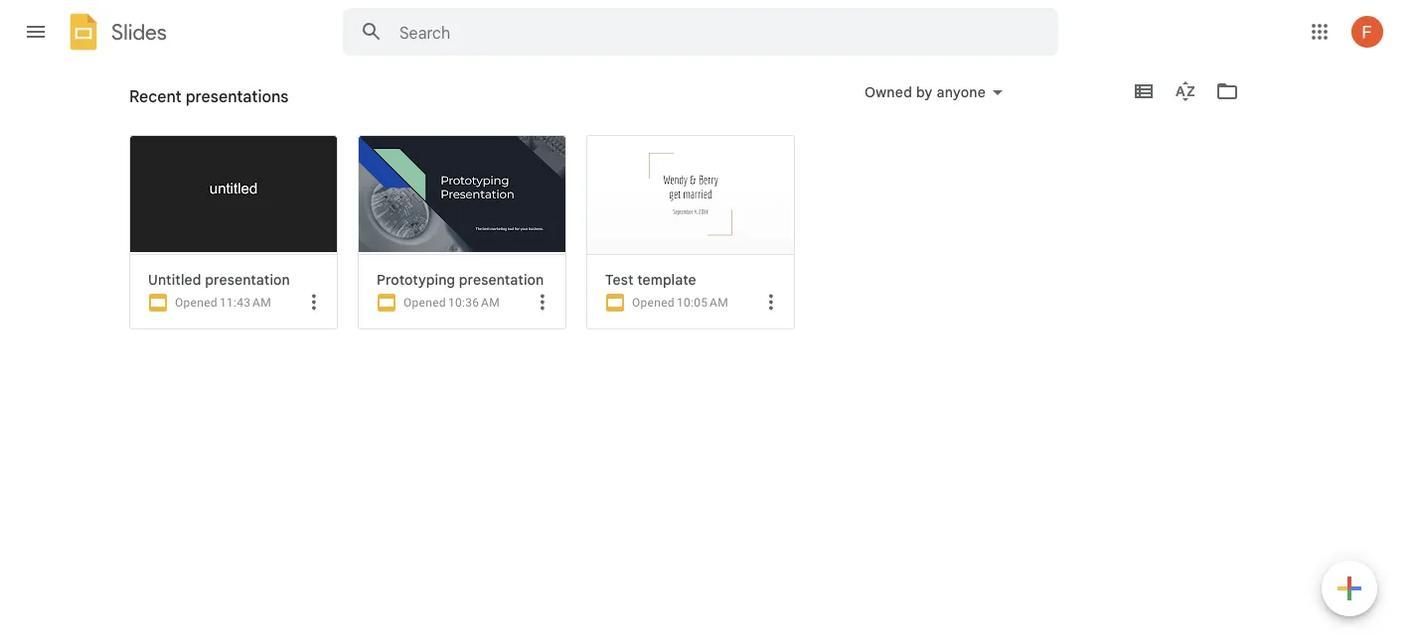 Task type: locate. For each thing, give the bounding box(es) containing it.
presentations
[[186, 86, 289, 106], [179, 94, 269, 112]]

2 opened from the left
[[403, 296, 446, 310]]

presentation up 11:43 am
[[205, 271, 290, 289]]

opened
[[175, 296, 218, 310], [403, 296, 446, 310], [632, 296, 675, 310]]

2 recent from the top
[[129, 94, 175, 112]]

prototyping
[[377, 271, 455, 289]]

recent presentations
[[129, 86, 289, 106], [129, 94, 269, 112]]

opened down untitled
[[175, 296, 218, 310]]

slides link
[[64, 12, 167, 56]]

owned by anyone button
[[852, 80, 1016, 104]]

owned by anyone
[[865, 83, 986, 101]]

prototyping presentation option
[[358, 135, 566, 645]]

0 horizontal spatial presentation
[[205, 271, 290, 289]]

Search bar text field
[[399, 23, 1009, 43]]

10:05 am
[[677, 296, 728, 310]]

0 horizontal spatial opened
[[175, 296, 218, 310]]

recent presentations heading
[[129, 64, 289, 127]]

untitled
[[148, 271, 201, 289]]

None search field
[[343, 8, 1058, 56]]

1 horizontal spatial presentation
[[459, 271, 544, 289]]

presentation for untitled presentation
[[205, 271, 290, 289]]

1 recent from the top
[[129, 86, 181, 106]]

presentation inside option
[[205, 271, 290, 289]]

2 horizontal spatial opened
[[632, 296, 675, 310]]

by
[[916, 83, 933, 101]]

1 opened from the left
[[175, 296, 218, 310]]

opened inside the prototyping presentation option
[[403, 296, 446, 310]]

1 horizontal spatial opened
[[403, 296, 446, 310]]

opened inside test template option
[[632, 296, 675, 310]]

2 recent presentations from the top
[[129, 94, 269, 112]]

opened inside untitled presentation option
[[175, 296, 218, 310]]

untitled presentation option
[[129, 135, 338, 645]]

1 presentation from the left
[[205, 271, 290, 289]]

recent
[[129, 86, 181, 106], [129, 94, 175, 112]]

opened down prototyping
[[403, 296, 446, 310]]

slides
[[111, 19, 167, 45]]

3 opened from the left
[[632, 296, 675, 310]]

1 recent presentations from the top
[[129, 86, 289, 106]]

recent presentations list box
[[129, 135, 1272, 645]]

presentation inside option
[[459, 271, 544, 289]]

opened 10:05 am
[[632, 296, 728, 310]]

2 presentation from the left
[[459, 271, 544, 289]]

recent inside heading
[[129, 86, 181, 106]]

last opened by me 11:43 am element
[[220, 296, 271, 310]]

presentation
[[205, 271, 290, 289], [459, 271, 544, 289]]

opened down test template
[[632, 296, 675, 310]]

presentation up "last opened by me 10:36 am" element
[[459, 271, 544, 289]]

opened for test
[[632, 296, 675, 310]]



Task type: vqa. For each thing, say whether or not it's contained in the screenshot.
'main menu' icon
yes



Task type: describe. For each thing, give the bounding box(es) containing it.
test template
[[605, 271, 696, 289]]

test
[[605, 271, 633, 289]]

11:43 am
[[220, 296, 271, 310]]

template
[[637, 271, 696, 289]]

opened for prototyping
[[403, 296, 446, 310]]

untitled presentation google slides element
[[148, 271, 329, 289]]

test template option
[[586, 135, 795, 645]]

last opened by me 10:05 am element
[[677, 296, 728, 310]]

last opened by me 10:36 am element
[[448, 296, 500, 310]]

opened for untitled
[[175, 296, 218, 310]]

create new presentation image
[[1322, 561, 1377, 621]]

presentations inside heading
[[186, 86, 289, 106]]

10:36 am
[[448, 296, 500, 310]]

prototyping presentation google slides element
[[377, 271, 557, 289]]

anyone
[[936, 83, 986, 101]]

main menu image
[[24, 20, 48, 44]]

untitled presentation
[[148, 271, 290, 289]]

opened 11:43 am
[[175, 296, 271, 310]]

owned
[[865, 83, 912, 101]]

presentation for prototyping presentation
[[459, 271, 544, 289]]

opened 10:36 am
[[403, 296, 500, 310]]

test template google slides element
[[605, 271, 786, 289]]

prototyping presentation
[[377, 271, 544, 289]]

search image
[[352, 12, 392, 52]]



